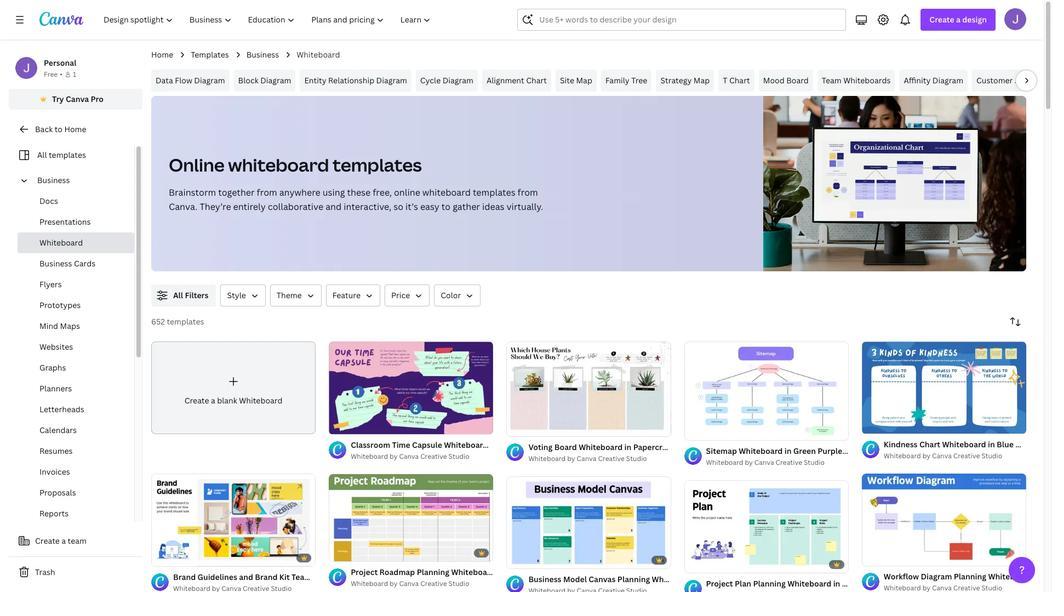 Task type: locate. For each thing, give the bounding box(es) containing it.
flow
[[175, 75, 192, 86]]

style left the papercraft
[[609, 440, 628, 450]]

block
[[238, 75, 259, 86]]

board right "voting"
[[555, 442, 577, 452]]

create for create a team
[[35, 536, 60, 546]]

violet
[[499, 440, 521, 450]]

0 horizontal spatial blue
[[843, 578, 859, 589]]

5 diagram from the left
[[933, 75, 964, 86]]

Search search field
[[540, 9, 840, 30]]

a inside dropdown button
[[957, 14, 961, 25]]

sitemap whiteboard in green purple basic style whiteboard by canva creative studio
[[706, 446, 886, 467]]

cycle
[[420, 75, 441, 86]]

by inside "sitemap whiteboard in green purple basic style whiteboard by canva creative studio"
[[745, 458, 753, 467]]

1 vertical spatial create
[[185, 396, 209, 406]]

feature
[[333, 290, 361, 300]]

trash
[[35, 567, 55, 577]]

1 vertical spatial board
[[555, 442, 577, 452]]

create for create a design
[[930, 14, 955, 25]]

alignment chart
[[487, 75, 547, 86]]

2 vertical spatial a
[[62, 536, 66, 546]]

whiteboard by canva creative studio link
[[884, 450, 1027, 461], [351, 451, 494, 462], [529, 453, 671, 464], [706, 457, 849, 468], [351, 578, 494, 589]]

2 diagram from the left
[[261, 75, 291, 86]]

1 horizontal spatial green
[[794, 446, 816, 456]]

style right the papercraft
[[675, 442, 694, 452]]

virtually.
[[507, 201, 543, 213]]

0 vertical spatial home
[[151, 49, 173, 60]]

1 diagram from the left
[[194, 75, 225, 86]]

entity relationship diagram link
[[300, 70, 412, 92]]

whiteboard
[[228, 153, 329, 177], [423, 186, 471, 198]]

to right back
[[55, 124, 62, 134]]

chart for t
[[730, 75, 750, 86]]

all inside button
[[173, 290, 183, 300]]

mind maps
[[39, 321, 80, 331]]

chart left site
[[526, 75, 547, 86]]

docs link
[[18, 191, 134, 212]]

None search field
[[518, 9, 847, 31]]

diagram right affinity
[[933, 75, 964, 86]]

board
[[787, 75, 809, 86], [555, 442, 577, 452]]

chart right kindness
[[920, 439, 941, 449]]

board for voting
[[555, 442, 577, 452]]

green inside kindness chart whiteboard in blue green pink whiteboard by canva creative studio
[[1016, 439, 1039, 449]]

business cards
[[39, 258, 96, 269]]

0 horizontal spatial to
[[55, 124, 62, 134]]

mind maps link
[[18, 316, 134, 337]]

1 horizontal spatial create
[[185, 396, 209, 406]]

a left design
[[957, 14, 961, 25]]

team whiteboards
[[822, 75, 891, 86]]

0 vertical spatial business
[[247, 49, 279, 60]]

0 horizontal spatial from
[[257, 186, 277, 198]]

try canva pro
[[52, 94, 104, 104]]

1 vertical spatial home
[[64, 124, 86, 134]]

2 map from the left
[[694, 75, 710, 86]]

1 horizontal spatial business link
[[247, 49, 279, 61]]

whiteboard up easy
[[423, 186, 471, 198]]

create
[[930, 14, 955, 25], [185, 396, 209, 406], [35, 536, 60, 546]]

business model canvas planning whiteboard in purple blue modern professional style image
[[507, 476, 671, 569]]

home inside 'link'
[[64, 124, 86, 134]]

home
[[151, 49, 173, 60], [64, 124, 86, 134]]

1 horizontal spatial from
[[518, 186, 538, 198]]

0 horizontal spatial chart
[[526, 75, 547, 86]]

templates down all filters button
[[167, 316, 204, 327]]

canva inside voting board whiteboard in papercraft style whiteboard by canva creative studio
[[577, 454, 597, 463]]

calendars
[[39, 425, 77, 435]]

652 templates
[[151, 316, 204, 327]]

business up flyers
[[39, 258, 72, 269]]

whiteboard by canva creative studio link for time
[[351, 451, 494, 462]]

0 horizontal spatial purple
[[818, 446, 843, 456]]

project plan planning whiteboard in blue purple modern professional style
[[706, 578, 986, 589]]

home up data
[[151, 49, 173, 60]]

from up the virtually.
[[518, 186, 538, 198]]

1 vertical spatial a
[[211, 396, 215, 406]]

board inside "link"
[[787, 75, 809, 86]]

diagram inside data flow diagram link
[[194, 75, 225, 86]]

0 horizontal spatial whiteboard
[[228, 153, 329, 177]]

style inside button
[[227, 290, 246, 300]]

to inside brainstorm together from anywhere using these free, online whiteboard templates from canva. they're entirely collaborative and interactive, so it's easy to gather ideas virtually.
[[442, 201, 451, 213]]

journey
[[1015, 75, 1046, 86]]

0 horizontal spatial green
[[584, 440, 607, 450]]

1 horizontal spatial blue
[[997, 439, 1014, 449]]

board right mood
[[787, 75, 809, 86]]

all left filters
[[173, 290, 183, 300]]

0 horizontal spatial create
[[35, 536, 60, 546]]

templates up ideas
[[473, 186, 516, 198]]

reports link
[[18, 503, 134, 524]]

0 horizontal spatial board
[[555, 442, 577, 452]]

chart right t
[[730, 75, 750, 86]]

creative
[[954, 451, 980, 460], [421, 452, 447, 461], [598, 454, 625, 463], [776, 458, 803, 467], [421, 579, 447, 588]]

whiteboard by canva creative studio link for chart
[[884, 450, 1027, 461]]

pink inside kindness chart whiteboard in blue green pink whiteboard by canva creative studio
[[1040, 439, 1053, 449]]

whiteboard up anywhere
[[228, 153, 329, 177]]

all for all filters
[[173, 290, 183, 300]]

map for strategy map
[[694, 75, 710, 86]]

whiteboard
[[297, 49, 340, 60], [39, 237, 83, 248], [239, 396, 283, 406], [943, 439, 987, 449], [444, 440, 488, 450], [579, 442, 623, 452], [739, 446, 783, 456], [884, 451, 921, 460], [351, 452, 388, 461], [529, 454, 566, 463], [706, 458, 744, 467], [788, 578, 832, 589], [351, 579, 388, 588]]

purple left modern
[[861, 578, 886, 589]]

theme button
[[270, 285, 322, 306]]

1 vertical spatial all
[[173, 290, 183, 300]]

1 horizontal spatial pink
[[1040, 439, 1053, 449]]

templates up free,
[[333, 153, 422, 177]]

business up block diagram
[[247, 49, 279, 60]]

create left blank
[[185, 396, 209, 406]]

business link up block diagram
[[247, 49, 279, 61]]

proposals link
[[18, 482, 134, 503]]

diagram left 'cycle'
[[376, 75, 407, 86]]

create left design
[[930, 14, 955, 25]]

style inside voting board whiteboard in papercraft style whiteboard by canva creative studio
[[675, 442, 694, 452]]

1 vertical spatial whiteboard
[[423, 186, 471, 198]]

purple
[[818, 446, 843, 456], [861, 578, 886, 589]]

2 vertical spatial create
[[35, 536, 60, 546]]

green
[[1016, 439, 1039, 449], [584, 440, 607, 450], [794, 446, 816, 456]]

create down reports at the left bottom
[[35, 536, 60, 546]]

feature button
[[326, 285, 380, 306]]

1 vertical spatial to
[[442, 201, 451, 213]]

board inside voting board whiteboard in papercraft style whiteboard by canva creative studio
[[555, 442, 577, 452]]

affinity
[[904, 75, 931, 86]]

a left blank
[[211, 396, 215, 406]]

blank
[[217, 396, 237, 406]]

diagram for cycle diagram
[[443, 75, 474, 86]]

1 horizontal spatial a
[[211, 396, 215, 406]]

1 horizontal spatial whiteboard
[[423, 186, 471, 198]]

data
[[156, 75, 173, 86]]

resumes
[[39, 446, 73, 456]]

diagram for block diagram
[[261, 75, 291, 86]]

0 vertical spatial blue
[[997, 439, 1014, 449]]

1 horizontal spatial to
[[442, 201, 451, 213]]

2 horizontal spatial a
[[957, 14, 961, 25]]

back to home link
[[9, 118, 143, 140]]

easy
[[420, 201, 440, 213]]

whiteboard inside brainstorm together from anywhere using these free, online whiteboard templates from canva. they're entirely collaborative and interactive, so it's easy to gather ideas virtually.
[[423, 186, 471, 198]]

calendars link
[[18, 420, 134, 441]]

0 vertical spatial whiteboard
[[228, 153, 329, 177]]

style inside "sitemap whiteboard in green purple basic style whiteboard by canva creative studio"
[[866, 446, 886, 456]]

0 horizontal spatial a
[[62, 536, 66, 546]]

style right filters
[[227, 290, 246, 300]]

websites link
[[18, 337, 134, 357]]

templates inside brainstorm together from anywhere using these free, online whiteboard templates from canva. they're entirely collaborative and interactive, so it's easy to gather ideas virtually.
[[473, 186, 516, 198]]

0 horizontal spatial home
[[64, 124, 86, 134]]

canva
[[66, 94, 89, 104], [933, 451, 952, 460], [399, 452, 419, 461], [577, 454, 597, 463], [755, 458, 774, 467], [399, 579, 419, 588]]

canva.
[[169, 201, 198, 213]]

a left team
[[62, 536, 66, 546]]

brainstorm
[[169, 186, 216, 198]]

all filters
[[173, 290, 209, 300]]

1
[[73, 70, 76, 79]]

1 horizontal spatial board
[[787, 75, 809, 86]]

jacob simon image
[[1005, 8, 1027, 30]]

business link down all templates link
[[33, 170, 128, 191]]

strategy
[[661, 75, 692, 86]]

t
[[723, 75, 728, 86]]

to
[[55, 124, 62, 134], [442, 201, 451, 213]]

1 horizontal spatial chart
[[730, 75, 750, 86]]

sitemap whiteboard in green purple basic style link
[[706, 445, 886, 457]]

purple left basic
[[818, 446, 843, 456]]

sitemap whiteboard in green purple basic style image
[[685, 341, 849, 441]]

templates
[[49, 150, 86, 160], [333, 153, 422, 177], [473, 186, 516, 198], [167, 316, 204, 327]]

workflow diagram planning whiteboard in purple blue modern professional style image
[[862, 473, 1027, 566]]

0 vertical spatial create
[[930, 14, 955, 25]]

whiteboard by canva creative studio link for board
[[529, 453, 671, 464]]

from
[[257, 186, 277, 198], [518, 186, 538, 198]]

2 horizontal spatial green
[[1016, 439, 1039, 449]]

0 vertical spatial purple
[[818, 446, 843, 456]]

style right basic
[[866, 446, 886, 456]]

a inside button
[[62, 536, 66, 546]]

0 vertical spatial to
[[55, 124, 62, 134]]

4 diagram from the left
[[443, 75, 474, 86]]

blue inside kindness chart whiteboard in blue green pink whiteboard by canva creative studio
[[997, 439, 1014, 449]]

reports
[[39, 508, 69, 519]]

kindness chart whiteboard in blue green pink style image
[[862, 341, 1027, 434]]

map right site
[[576, 75, 593, 86]]

chart for alignment
[[526, 75, 547, 86]]

to right easy
[[442, 201, 451, 213]]

2 horizontal spatial create
[[930, 14, 955, 25]]

create inside button
[[35, 536, 60, 546]]

free •
[[44, 70, 62, 79]]

canva inside "sitemap whiteboard in green purple basic style whiteboard by canva creative studio"
[[755, 458, 774, 467]]

so
[[394, 201, 404, 213]]

0 horizontal spatial all
[[37, 150, 47, 160]]

create a blank whiteboard element
[[151, 342, 316, 434]]

1 vertical spatial business link
[[33, 170, 128, 191]]

creative inside voting board whiteboard in papercraft style whiteboard by canva creative studio
[[598, 454, 625, 463]]

create a blank whiteboard link
[[151, 342, 316, 434]]

create for create a blank whiteboard
[[185, 396, 209, 406]]

diagram right 'cycle'
[[443, 75, 474, 86]]

diagram inside 'affinity diagram' link
[[933, 75, 964, 86]]

templates link
[[191, 49, 229, 61]]

diagram down "templates" link
[[194, 75, 225, 86]]

create inside dropdown button
[[930, 14, 955, 25]]

all
[[37, 150, 47, 160], [173, 290, 183, 300]]

classroom time capsule whiteboard in violet pastel pink mint green style image
[[329, 342, 494, 434]]

family
[[606, 75, 630, 86]]

try canva pro button
[[9, 89, 143, 110]]

online
[[169, 153, 225, 177]]

0 vertical spatial board
[[787, 75, 809, 86]]

they're
[[200, 201, 231, 213]]

0 vertical spatial a
[[957, 14, 961, 25]]

diagram for affinity diagram
[[933, 75, 964, 86]]

style
[[227, 290, 246, 300], [609, 440, 628, 450], [675, 442, 694, 452], [866, 446, 886, 456], [967, 578, 986, 589]]

2 horizontal spatial chart
[[920, 439, 941, 449]]

top level navigation element
[[96, 9, 440, 31]]

together
[[218, 186, 255, 198]]

project roadmap planning whiteboard in green pink yellow spaced color blocks style image
[[329, 474, 494, 562]]

1 horizontal spatial purple
[[861, 578, 886, 589]]

proposals
[[39, 487, 76, 498]]

from up entirely
[[257, 186, 277, 198]]

3 diagram from the left
[[376, 75, 407, 86]]

diagram inside block diagram link
[[261, 75, 291, 86]]

board for mood
[[787, 75, 809, 86]]

home link
[[151, 49, 173, 61]]

0 horizontal spatial map
[[576, 75, 593, 86]]

1 map from the left
[[576, 75, 593, 86]]

1 horizontal spatial map
[[694, 75, 710, 86]]

affinity diagram
[[904, 75, 964, 86]]

1 horizontal spatial all
[[173, 290, 183, 300]]

creative inside classroom time capsule whiteboard in violet pastel pink mint green style whiteboard by canva creative studio
[[421, 452, 447, 461]]

0 vertical spatial all
[[37, 150, 47, 160]]

map
[[576, 75, 593, 86], [694, 75, 710, 86]]

business up docs
[[37, 175, 70, 185]]

maps
[[60, 321, 80, 331]]

templates down back to home
[[49, 150, 86, 160]]

all down back
[[37, 150, 47, 160]]

chart inside kindness chart whiteboard in blue green pink whiteboard by canva creative studio
[[920, 439, 941, 449]]

home up all templates link
[[64, 124, 86, 134]]

0 horizontal spatial pink
[[547, 440, 563, 450]]

map left t
[[694, 75, 710, 86]]

papercraft
[[634, 442, 673, 452]]

0 horizontal spatial business link
[[33, 170, 128, 191]]

site
[[560, 75, 575, 86]]

green inside "sitemap whiteboard in green purple basic style whiteboard by canva creative studio"
[[794, 446, 816, 456]]

diagram inside "cycle diagram" link
[[443, 75, 474, 86]]

studio inside classroom time capsule whiteboard in violet pastel pink mint green style whiteboard by canva creative studio
[[449, 452, 470, 461]]

style inside classroom time capsule whiteboard in violet pastel pink mint green style whiteboard by canva creative studio
[[609, 440, 628, 450]]

invoices
[[39, 467, 70, 477]]

diagram right block
[[261, 75, 291, 86]]



Task type: describe. For each thing, give the bounding box(es) containing it.
by inside voting board whiteboard in papercraft style whiteboard by canva creative studio
[[568, 454, 575, 463]]

gather
[[453, 201, 480, 213]]

a for design
[[957, 14, 961, 25]]

entirely
[[233, 201, 266, 213]]

color button
[[434, 285, 481, 306]]

planning
[[754, 578, 786, 589]]

1 horizontal spatial home
[[151, 49, 173, 60]]

all filters button
[[151, 285, 216, 306]]

relationship
[[328, 75, 375, 86]]

strategy map
[[661, 75, 710, 86]]

block diagram
[[238, 75, 291, 86]]

site map link
[[556, 70, 597, 92]]

strategy map link
[[656, 70, 715, 92]]

in inside classroom time capsule whiteboard in violet pastel pink mint green style whiteboard by canva creative studio
[[490, 440, 497, 450]]

tree
[[632, 75, 648, 86]]

kindness chart whiteboard in blue green pink whiteboard by canva creative studio
[[884, 439, 1053, 460]]

data flow diagram link
[[151, 70, 229, 92]]

block diagram link
[[234, 70, 296, 92]]

create a design button
[[921, 9, 996, 31]]

team whiteboards link
[[818, 70, 895, 92]]

brand guidelines and brand kit team whiteboard in blue grey modern professional style image
[[151, 474, 316, 566]]

resumes link
[[18, 441, 134, 462]]

2 from from the left
[[518, 186, 538, 198]]

purple inside "sitemap whiteboard in green purple basic style whiteboard by canva creative studio"
[[818, 446, 843, 456]]

try
[[52, 94, 64, 104]]

1 vertical spatial purple
[[861, 578, 886, 589]]

pastel
[[523, 440, 546, 450]]

voting
[[529, 442, 553, 452]]

2 vertical spatial business
[[39, 258, 72, 269]]

plan
[[735, 578, 752, 589]]

all for all templates
[[37, 150, 47, 160]]

mood board link
[[759, 70, 814, 92]]

canva inside classroom time capsule whiteboard in violet pastel pink mint green style whiteboard by canva creative studio
[[399, 452, 419, 461]]

these
[[347, 186, 371, 198]]

pink inside classroom time capsule whiteboard in violet pastel pink mint green style whiteboard by canva creative studio
[[547, 440, 563, 450]]

free
[[44, 70, 58, 79]]

data flow diagram
[[156, 75, 225, 86]]

project plan planning whiteboard in blue purple modern professional style link
[[706, 578, 986, 590]]

project plan planning whiteboard in blue purple modern professional style image
[[685, 480, 849, 573]]

creative inside kindness chart whiteboard in blue green pink whiteboard by canva creative studio
[[954, 451, 980, 460]]

t chart link
[[719, 70, 755, 92]]

professional
[[919, 578, 965, 589]]

all templates link
[[15, 145, 128, 166]]

ideas
[[482, 201, 505, 213]]

0 vertical spatial business link
[[247, 49, 279, 61]]

canva inside button
[[66, 94, 89, 104]]

customer journey m
[[977, 75, 1053, 86]]

prototypes link
[[18, 295, 134, 316]]

it's
[[406, 201, 418, 213]]

1 vertical spatial business
[[37, 175, 70, 185]]

mint
[[565, 440, 582, 450]]

mind
[[39, 321, 58, 331]]

price button
[[385, 285, 430, 306]]

modern
[[888, 578, 917, 589]]

classroom
[[351, 440, 390, 450]]

classroom time capsule whiteboard in violet pastel pink mint green style whiteboard by canva creative studio
[[351, 440, 628, 461]]

time
[[392, 440, 411, 450]]

filters
[[185, 290, 209, 300]]

business cards link
[[18, 253, 134, 274]]

voting board whiteboard in papercraft style whiteboard by canva creative studio
[[529, 442, 694, 463]]

in inside kindness chart whiteboard in blue green pink whiteboard by canva creative studio
[[988, 439, 995, 449]]

personal
[[44, 58, 76, 68]]

and
[[326, 201, 342, 213]]

style right professional
[[967, 578, 986, 589]]

using
[[323, 186, 345, 198]]

customer
[[977, 75, 1013, 86]]

entity
[[304, 75, 327, 86]]

creative inside "sitemap whiteboard in green purple basic style whiteboard by canva creative studio"
[[776, 458, 803, 467]]

a for team
[[62, 536, 66, 546]]

m
[[1048, 75, 1053, 86]]

by inside classroom time capsule whiteboard in violet pastel pink mint green style whiteboard by canva creative studio
[[390, 452, 398, 461]]

capsule
[[412, 440, 442, 450]]

templates inside all templates link
[[49, 150, 86, 160]]

interactive,
[[344, 201, 392, 213]]

pro
[[91, 94, 104, 104]]

in inside voting board whiteboard in papercraft style whiteboard by canva creative studio
[[625, 442, 632, 452]]

prototypes
[[39, 300, 81, 310]]

•
[[60, 70, 62, 79]]

canva inside kindness chart whiteboard in blue green pink whiteboard by canva creative studio
[[933, 451, 952, 460]]

diagram inside entity relationship diagram link
[[376, 75, 407, 86]]

whiteboard by canva creative studio link for whiteboard
[[706, 457, 849, 468]]

family tree
[[606, 75, 648, 86]]

studio inside voting board whiteboard in papercraft style whiteboard by canva creative studio
[[627, 454, 647, 463]]

templates
[[191, 49, 229, 60]]

1 vertical spatial blue
[[843, 578, 859, 589]]

chart for kindness
[[920, 439, 941, 449]]

in inside "sitemap whiteboard in green purple basic style whiteboard by canva creative studio"
[[785, 446, 792, 456]]

652
[[151, 316, 165, 327]]

docs
[[39, 196, 58, 206]]

collaborative
[[268, 201, 324, 213]]

green inside classroom time capsule whiteboard in violet pastel pink mint green style whiteboard by canva creative studio
[[584, 440, 607, 450]]

brainstorm together from anywhere using these free, online whiteboard templates from canva. they're entirely collaborative and interactive, so it's easy to gather ideas virtually.
[[169, 186, 543, 213]]

1 from from the left
[[257, 186, 277, 198]]

kindness chart whiteboard in blue green pink link
[[884, 438, 1053, 450]]

cycle diagram link
[[416, 70, 478, 92]]

websites
[[39, 342, 73, 352]]

graphs link
[[18, 357, 134, 378]]

create a team
[[35, 536, 87, 546]]

Sort by button
[[1005, 311, 1027, 333]]

basic
[[845, 446, 865, 456]]

team
[[68, 536, 87, 546]]

map for site map
[[576, 75, 593, 86]]

online whiteboard templates
[[169, 153, 422, 177]]

whiteboard by canva creative studio
[[351, 579, 470, 588]]

style button
[[221, 285, 266, 306]]

to inside 'link'
[[55, 124, 62, 134]]

create a team button
[[9, 530, 143, 552]]

voting board whiteboard in papercraft style image
[[507, 342, 671, 436]]

flyers link
[[18, 274, 134, 295]]

color
[[441, 290, 461, 300]]

presentations link
[[18, 212, 134, 232]]

letterheads
[[39, 404, 84, 414]]

by inside kindness chart whiteboard in blue green pink whiteboard by canva creative studio
[[923, 451, 931, 460]]

studio inside "sitemap whiteboard in green purple basic style whiteboard by canva creative studio"
[[804, 458, 825, 467]]

planners
[[39, 383, 72, 394]]

mood board
[[764, 75, 809, 86]]

cycle diagram
[[420, 75, 474, 86]]

classroom time capsule whiteboard in violet pastel pink mint green style link
[[351, 439, 628, 451]]

studio inside kindness chart whiteboard in blue green pink whiteboard by canva creative studio
[[982, 451, 1003, 460]]

a for blank
[[211, 396, 215, 406]]

price
[[391, 290, 410, 300]]



Task type: vqa. For each thing, say whether or not it's contained in the screenshot.
rightmost Map
yes



